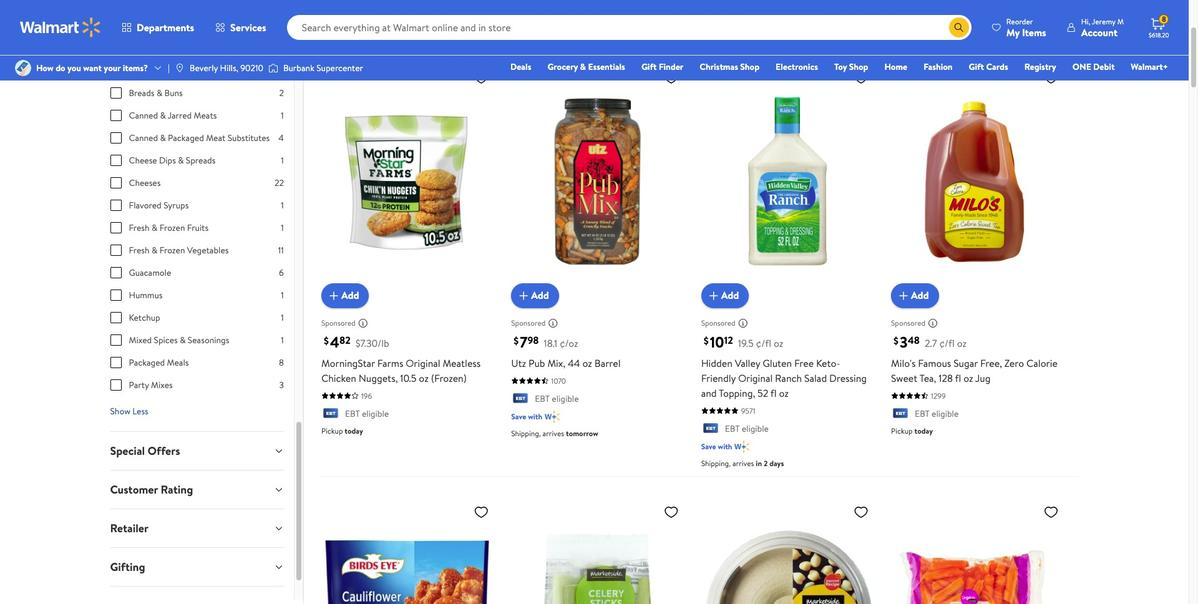 Task type: describe. For each thing, give the bounding box(es) containing it.
add to favorites list, marketside fresh celery sticks, 1.6 oz, 4 pack image
[[664, 504, 679, 520]]

arrives for 10
[[732, 458, 754, 469]]

retailer tab
[[100, 509, 294, 547]]

oz down ranch
[[779, 386, 789, 400]]

toy
[[834, 61, 847, 73]]

ebt eligible for 4
[[345, 407, 389, 420]]

& for fresh & frozen vegetables
[[152, 244, 157, 256]]

add button for 4
[[321, 283, 369, 308]]

breads
[[129, 87, 154, 99]]

registry link
[[1019, 60, 1062, 74]]

1299
[[931, 390, 946, 401]]

1 vertical spatial packaged
[[129, 356, 165, 369]]

gifting tab
[[100, 548, 294, 586]]

gift for gift finder
[[641, 61, 657, 73]]

add for 4
[[341, 289, 359, 302]]

flavored
[[129, 199, 161, 212]]

$ for 7
[[514, 334, 519, 347]]

$ for 3
[[894, 334, 899, 347]]

spreads
[[186, 154, 215, 167]]

services
[[230, 21, 266, 34]]

beverly
[[190, 62, 218, 74]]

1 for hummus
[[281, 289, 284, 301]]

substitutes
[[228, 132, 270, 144]]

walmart plus image
[[735, 441, 749, 453]]

save for 10
[[701, 441, 716, 452]]

fl inside $ 3 48 2.7 ¢/fl oz milo's famous sugar free, zero calorie sweet tea, 128 fl oz jug
[[955, 371, 961, 385]]

shop for christmas shop
[[740, 61, 759, 73]]

$ 3 48 2.7 ¢/fl oz milo's famous sugar free, zero calorie sweet tea, 128 fl oz jug
[[891, 331, 1058, 385]]

barrel
[[594, 356, 621, 370]]

burbank
[[283, 62, 314, 74]]

|
[[168, 62, 170, 74]]

add to cart image for 4
[[326, 288, 341, 303]]

add to cart image for 7
[[516, 288, 531, 303]]

hidden valley gluten free keto-friendly original ranch salad dressing and topping, 52 fl oz image
[[701, 65, 874, 298]]

christmas
[[700, 61, 738, 73]]

3 inside product category group
[[279, 379, 284, 391]]

cheeses
[[129, 177, 161, 189]]

¢/oz
[[560, 336, 578, 350]]

ad disclaimer and feedback image for 7
[[548, 318, 558, 328]]

save for 7
[[511, 411, 526, 422]]

pub
[[529, 356, 545, 370]]

your
[[104, 62, 121, 74]]

cards
[[986, 61, 1008, 73]]

meals
[[167, 356, 189, 369]]

10.5
[[400, 371, 417, 385]]

burbank supercenter
[[283, 62, 363, 74]]

add button for 3
[[891, 283, 939, 308]]

product category group
[[110, 0, 284, 401]]

ad disclaimer and feedback image for 3
[[928, 318, 938, 328]]

toy shop link
[[829, 60, 874, 74]]

hills,
[[220, 62, 238, 74]]

(107)
[[543, 5, 564, 19]]

best seller
[[896, 47, 930, 57]]

show
[[110, 405, 130, 417]]

christmas shop
[[700, 61, 759, 73]]

spices
[[154, 334, 178, 346]]

zero
[[1004, 356, 1024, 370]]

retailer button
[[100, 509, 294, 547]]

customer
[[110, 482, 158, 497]]

18.1
[[544, 336, 557, 350]]

reorder
[[1006, 16, 1033, 27]]

cheese
[[129, 154, 157, 167]]

sponsored for 3
[[891, 318, 925, 328]]

fashion link
[[918, 60, 958, 74]]

save with for 7
[[511, 411, 542, 422]]

friendly
[[701, 371, 736, 385]]

gifting button
[[100, 548, 294, 586]]

food
[[514, 3, 541, 19]]

hi,
[[1081, 16, 1090, 27]]

1 for fresh & frozen fruits
[[281, 222, 284, 234]]

add for 10
[[721, 289, 739, 302]]

oz up the sugar
[[957, 336, 967, 350]]

fresh for fresh & frozen fruits
[[129, 222, 150, 234]]

jeremy
[[1092, 16, 1116, 27]]

essentials
[[588, 61, 625, 73]]

guacamole
[[129, 266, 171, 279]]

salad
[[804, 371, 827, 385]]

9571
[[741, 405, 755, 416]]

one
[[1072, 61, 1091, 73]]

birds eye buffalo style frozen cauliflower wings, 13.5 oz (frozen) image
[[321, 499, 494, 604]]

meatless
[[443, 356, 481, 370]]

1 horizontal spatial packaged
[[168, 132, 204, 144]]

marketside fresh celery sticks, 1.6 oz, 4 pack image
[[511, 499, 684, 604]]

3 inside $ 3 48 2.7 ¢/fl oz milo's famous sugar free, zero calorie sweet tea, 128 fl oz jug
[[900, 331, 908, 352]]

pickup today for 4
[[321, 426, 363, 436]]

mixed spices & seasonings
[[129, 334, 229, 346]]

128
[[939, 371, 953, 385]]

add button for 7
[[511, 283, 559, 308]]

4 inside product category group
[[278, 132, 284, 144]]

days
[[769, 458, 784, 469]]

fl inside $ 10 12 19.5 ¢/fl oz hidden valley gluten free keto- friendly original ranch salad dressing and topping, 52 fl oz
[[770, 386, 777, 400]]

52
[[758, 386, 768, 400]]

items?
[[123, 62, 148, 74]]

gift cards link
[[963, 60, 1014, 74]]

packaged meals
[[129, 356, 189, 369]]

free
[[794, 356, 814, 370]]

marketside gluten-free classic hummus 10 oz, ready to eat, resealable cup, 2 tbsp. servings image
[[701, 499, 874, 604]]

search icon image
[[954, 22, 964, 32]]

milo's famous sugar free, zero calorie sweet tea, 128 fl oz jug image
[[891, 65, 1064, 298]]

& right spices
[[180, 334, 186, 346]]

jug
[[975, 371, 991, 385]]

ad disclaimer and feedback image for 4
[[358, 318, 368, 328]]

alternatives
[[372, 3, 438, 19]]

& for canned & packaged meat substitutes
[[160, 132, 166, 144]]

eligible for 3
[[932, 407, 959, 420]]

one debit
[[1072, 61, 1115, 73]]

98
[[528, 333, 539, 347]]

ebt image
[[701, 423, 720, 436]]

add button for 10
[[701, 283, 749, 308]]

legal information image
[[447, 31, 457, 41]]

add to favorites list, milo's famous sugar free, zero calorie sweet tea, 128 fl oz jug image
[[1044, 70, 1059, 86]]

special offers button
[[100, 432, 294, 470]]

ad disclaimer and feedback image for 10
[[738, 318, 748, 328]]

original inside $ 10 12 19.5 ¢/fl oz hidden valley gluten free keto- friendly original ranch salad dressing and topping, 52 fl oz
[[738, 371, 773, 385]]

morningstar
[[321, 356, 375, 370]]

eligible for 10
[[742, 422, 769, 435]]

hidden
[[701, 356, 732, 370]]

milo's
[[891, 356, 916, 370]]

19.5
[[738, 336, 754, 350]]

add to favorites list, morningstar farms original meatless chicken nuggets, 10.5 oz (frozen) image
[[474, 70, 489, 86]]

beverly hills, 90210
[[190, 62, 263, 74]]

4 inside the $ 4 82 $7.30/lb morningstar farms original meatless chicken nuggets, 10.5 oz (frozen)
[[330, 331, 339, 352]]

gifting
[[110, 559, 145, 575]]

special
[[110, 443, 145, 459]]

free,
[[980, 356, 1002, 370]]

196
[[361, 390, 372, 401]]

1 for canned & jarred meats
[[281, 109, 284, 122]]

vegetables
[[187, 244, 229, 256]]

fruits
[[187, 222, 208, 234]]

shipping, for 10
[[701, 458, 731, 469]]

arrives for 7
[[543, 428, 564, 439]]

82
[[339, 333, 350, 347]]

shipping, arrives tomorrow
[[511, 428, 598, 439]]

1 for ketchup
[[281, 311, 284, 324]]

sponsored for 10
[[701, 318, 735, 328]]

fashion
[[924, 61, 953, 73]]

utz pub mix, 44 oz barrel image
[[511, 65, 684, 298]]

grocery & essentials link
[[542, 60, 631, 74]]

pickup today for 3
[[891, 426, 933, 436]]

7
[[520, 331, 528, 352]]

1 for mixed spices & seasonings
[[281, 334, 284, 346]]

48
[[908, 333, 920, 347]]

electronics
[[776, 61, 818, 73]]

add to favorites list, hidden valley gluten free keto-friendly original ranch salad dressing and topping, 52 fl oz image
[[854, 70, 869, 86]]

add to favorites list, utz pub mix, 44 oz barrel image
[[664, 70, 679, 86]]



Task type: locate. For each thing, give the bounding box(es) containing it.
0 horizontal spatial add to cart image
[[326, 288, 341, 303]]

sponsored
[[321, 318, 356, 328], [511, 318, 546, 328], [701, 318, 735, 328], [891, 318, 925, 328]]

0 horizontal spatial save
[[511, 411, 526, 422]]

0 horizontal spatial in
[[441, 3, 451, 19]]

$ left 7
[[514, 334, 519, 347]]

shop right toy
[[849, 61, 868, 73]]

sponsored up 98
[[511, 318, 546, 328]]

famous
[[918, 356, 951, 370]]

2 gift from the left
[[969, 61, 984, 73]]

healthier
[[319, 3, 369, 19]]

$ left 48
[[894, 334, 899, 347]]

shipping, down ebt image
[[701, 458, 731, 469]]

$ inside $ 7 98 18.1 ¢/oz utz pub mix, 44 oz barrel
[[514, 334, 519, 347]]

1 horizontal spatial ¢/fl
[[939, 336, 955, 350]]

¢/fl for 10
[[756, 336, 771, 350]]

with for 10
[[718, 441, 732, 452]]

ebt eligible down 1070
[[535, 392, 579, 405]]

add to cart image
[[326, 288, 341, 303], [516, 288, 531, 303], [896, 288, 911, 303]]

1 horizontal spatial in
[[756, 458, 762, 469]]

ebt eligible down 1299 on the bottom of the page
[[915, 407, 959, 420]]

add button up 48
[[891, 283, 939, 308]]

&
[[580, 61, 586, 73], [157, 87, 162, 99], [160, 109, 166, 122], [160, 132, 166, 144], [178, 154, 184, 167], [152, 222, 157, 234], [152, 244, 157, 256], [180, 334, 186, 346]]

2 left days
[[764, 458, 768, 469]]

debit
[[1093, 61, 1115, 73]]

canned up cheese
[[129, 132, 158, 144]]

3 add from the left
[[721, 289, 739, 302]]

0 vertical spatial save with
[[511, 411, 542, 422]]

gift for gift cards
[[969, 61, 984, 73]]

4 add button from the left
[[891, 283, 939, 308]]

add up 48
[[911, 289, 929, 302]]

ad disclaimer and feedback image up 19.5
[[738, 318, 748, 328]]

1 horizontal spatial shop
[[849, 61, 868, 73]]

3 1 from the top
[[281, 199, 284, 212]]

show less
[[110, 405, 148, 417]]

original up 10.5
[[406, 356, 440, 370]]

¢/fl for 3
[[939, 336, 955, 350]]

$ for 4
[[324, 334, 329, 347]]

0 horizontal spatial 4
[[278, 132, 284, 144]]

& inside grocery & essentials "link"
[[580, 61, 586, 73]]

in for gametime
[[441, 3, 451, 19]]

1 gift from the left
[[641, 61, 657, 73]]

buns
[[164, 87, 183, 99]]

oz
[[774, 336, 783, 350], [957, 336, 967, 350], [582, 356, 592, 370], [419, 371, 429, 385], [964, 371, 973, 385], [779, 386, 789, 400]]

1 vertical spatial save with
[[701, 441, 732, 452]]

1 vertical spatial 4
[[330, 331, 339, 352]]

party mixes
[[129, 379, 173, 391]]

0 horizontal spatial ¢/fl
[[756, 336, 771, 350]]

departments button
[[111, 12, 205, 42]]

0 vertical spatial 3
[[900, 331, 908, 352]]

items
[[1022, 25, 1046, 39]]

& for fresh & frozen fruits
[[152, 222, 157, 234]]

eligible down 9571
[[742, 422, 769, 435]]

2 horizontal spatial add to cart image
[[896, 288, 911, 303]]

1 add button from the left
[[321, 283, 369, 308]]

$ inside $ 3 48 2.7 ¢/fl oz milo's famous sugar free, zero calorie sweet tea, 128 fl oz jug
[[894, 334, 899, 347]]

departments
[[137, 21, 194, 34]]

0 horizontal spatial fl
[[770, 386, 777, 400]]

customer rating tab
[[100, 470, 294, 509]]

1 fresh from the top
[[129, 222, 150, 234]]

canned for canned & jarred meats
[[129, 109, 158, 122]]

fresh
[[129, 222, 150, 234], [129, 244, 150, 256]]

keto-
[[816, 356, 840, 370]]

1 shop from the left
[[740, 61, 759, 73]]

2 fresh from the top
[[129, 244, 150, 256]]

2 pickup today from the left
[[891, 426, 933, 436]]

arrives
[[543, 428, 564, 439], [732, 458, 754, 469]]

sugar
[[954, 356, 978, 370]]

 image right |
[[175, 63, 185, 73]]

1 horizontal spatial fl
[[955, 371, 961, 385]]

3 add button from the left
[[701, 283, 749, 308]]

pickup down sweet
[[891, 426, 913, 436]]

& left buns
[[157, 87, 162, 99]]

oz right 44
[[582, 356, 592, 370]]

fresh up "guacamole"
[[129, 244, 150, 256]]

add up 98
[[531, 289, 549, 302]]

retailer
[[110, 520, 149, 536]]

0 vertical spatial fl
[[955, 371, 961, 385]]

& up "guacamole"
[[152, 244, 157, 256]]

1 pickup today from the left
[[321, 426, 363, 436]]

2 down burbank
[[279, 87, 284, 99]]

$ left '82'
[[324, 334, 329, 347]]

shop for toy shop
[[849, 61, 868, 73]]

Search search field
[[287, 15, 971, 40]]

ebt for 3
[[915, 407, 930, 420]]

0 vertical spatial 4
[[278, 132, 284, 144]]

add to favorites list, marketside gluten-free classic hummus 10 oz, ready to eat, resealable cup, 2 tbsp. servings image
[[854, 504, 869, 520]]

1 vertical spatial 3
[[279, 379, 284, 391]]

2 today from the left
[[914, 426, 933, 436]]

eligible down 1299 on the bottom of the page
[[932, 407, 959, 420]]

arrives down walmart plus image
[[732, 458, 754, 469]]

pickup today
[[321, 426, 363, 436], [891, 426, 933, 436]]

None checkbox
[[110, 155, 121, 166], [110, 177, 121, 188], [110, 222, 121, 233], [110, 290, 121, 301], [110, 379, 121, 391], [110, 155, 121, 166], [110, 177, 121, 188], [110, 222, 121, 233], [110, 290, 121, 301], [110, 379, 121, 391]]

add button up '82'
[[321, 283, 369, 308]]

¢/fl right 2.7
[[939, 336, 955, 350]]

oz right 10.5
[[419, 371, 429, 385]]

1 ¢/fl from the left
[[756, 336, 771, 350]]

2 ¢/fl from the left
[[939, 336, 955, 350]]

farms
[[377, 356, 403, 370]]

original inside the $ 4 82 $7.30/lb morningstar farms original meatless chicken nuggets, 10.5 oz (frozen)
[[406, 356, 440, 370]]

syrups
[[164, 199, 189, 212]]

0 horizontal spatial today
[[345, 426, 363, 436]]

2 sponsored from the left
[[511, 318, 546, 328]]

finder
[[659, 61, 683, 73]]

ebt down chicken
[[345, 407, 360, 420]]

fl right 128
[[955, 371, 961, 385]]

oz up the gluten
[[774, 336, 783, 350]]

¢/fl inside $ 3 48 2.7 ¢/fl oz milo's famous sugar free, zero calorie sweet tea, 128 fl oz jug
[[939, 336, 955, 350]]

gift finder
[[641, 61, 683, 73]]

0 vertical spatial packaged
[[168, 132, 204, 144]]

0 vertical spatial in
[[441, 3, 451, 19]]

2 add to cart image from the left
[[516, 288, 531, 303]]

1 today from the left
[[345, 426, 363, 436]]

add up '82'
[[341, 289, 359, 302]]

0 vertical spatial arrives
[[543, 428, 564, 439]]

4 $ from the left
[[894, 334, 899, 347]]

3 up milo's
[[900, 331, 908, 352]]

sponsored up '82'
[[321, 318, 356, 328]]

1 vertical spatial save
[[701, 441, 716, 452]]

do
[[56, 62, 65, 74]]

ebt eligible down '196' at the left bottom
[[345, 407, 389, 420]]

7 1 from the top
[[281, 334, 284, 346]]

 image for beverly hills, 90210
[[175, 63, 185, 73]]

1 horizontal spatial today
[[914, 426, 933, 436]]

1 horizontal spatial 4
[[330, 331, 339, 352]]

1 horizontal spatial 2
[[764, 458, 768, 469]]

3 ad disclaimer and feedback image from the left
[[738, 318, 748, 328]]

1 horizontal spatial gift
[[969, 61, 984, 73]]

frozen for vegetables
[[160, 244, 185, 256]]

0 horizontal spatial ebt image
[[321, 408, 340, 421]]

price
[[319, 29, 341, 42]]

oz left jug at the right of the page
[[964, 371, 973, 385]]

0 horizontal spatial with
[[528, 411, 542, 422]]

1 horizontal spatial 3
[[900, 331, 908, 352]]

0 horizontal spatial  image
[[175, 63, 185, 73]]

 image right 90210
[[268, 62, 278, 74]]

4 right substitutes
[[278, 132, 284, 144]]

1 vertical spatial shipping,
[[701, 458, 731, 469]]

& right grocery
[[580, 61, 586, 73]]

breads & buns
[[129, 87, 183, 99]]

0 vertical spatial 2
[[279, 87, 284, 99]]

0 horizontal spatial save with
[[511, 411, 542, 422]]

add for 7
[[531, 289, 549, 302]]

2 frozen from the top
[[160, 244, 185, 256]]

4 add from the left
[[911, 289, 929, 302]]

eligible for 7
[[552, 392, 579, 405]]

1 horizontal spatial with
[[718, 441, 732, 452]]

gluten
[[763, 356, 792, 370]]

frozen for fruits
[[160, 222, 185, 234]]

ebt for 10
[[725, 422, 740, 435]]

organic marketside fresh baby peeled carrots, 2 lb bag image
[[891, 499, 1064, 604]]

add to cart image up '82'
[[326, 288, 341, 303]]

2 shop from the left
[[849, 61, 868, 73]]

original up 52
[[738, 371, 773, 385]]

today down '196' at the left bottom
[[345, 426, 363, 436]]

0 vertical spatial save
[[511, 411, 526, 422]]

price when purchased online
[[319, 29, 442, 42]]

frozen down syrups
[[160, 222, 185, 234]]

ebt image for 7
[[511, 393, 530, 406]]

8 for 8
[[279, 356, 284, 369]]

add to cart image up 98
[[516, 288, 531, 303]]

0 horizontal spatial shop
[[740, 61, 759, 73]]

1 horizontal spatial shipping,
[[701, 458, 731, 469]]

0 horizontal spatial pickup
[[321, 426, 343, 436]]

1 canned from the top
[[129, 109, 158, 122]]

0 vertical spatial with
[[528, 411, 542, 422]]

supercenter
[[316, 62, 363, 74]]

1 vertical spatial in
[[756, 458, 762, 469]]

with left walmart plus image
[[718, 441, 732, 452]]

want
[[83, 62, 102, 74]]

1 horizontal spatial pickup
[[891, 426, 913, 436]]

gift left cards in the top of the page
[[969, 61, 984, 73]]

None checkbox
[[110, 87, 121, 99], [110, 110, 121, 121], [110, 132, 121, 144], [110, 200, 121, 211], [110, 245, 121, 256], [110, 267, 121, 278], [110, 312, 121, 323], [110, 334, 121, 346], [110, 357, 121, 368], [110, 87, 121, 99], [110, 110, 121, 121], [110, 132, 121, 144], [110, 200, 121, 211], [110, 245, 121, 256], [110, 267, 121, 278], [110, 312, 121, 323], [110, 334, 121, 346], [110, 357, 121, 368]]

2 pickup from the left
[[891, 426, 913, 436]]

gift cards
[[969, 61, 1008, 73]]

sponsored up 48
[[891, 318, 925, 328]]

add up 12
[[721, 289, 739, 302]]

morningstar farms original meatless chicken nuggets, 10.5 oz (frozen) image
[[321, 65, 494, 298]]

ebt for 7
[[535, 392, 550, 405]]

1 frozen from the top
[[160, 222, 185, 234]]

today
[[345, 426, 363, 436], [914, 426, 933, 436]]

4 up morningstar at the bottom left of the page
[[330, 331, 339, 352]]

shipping,
[[511, 428, 541, 439], [701, 458, 731, 469]]

ebt image for 3
[[891, 408, 910, 421]]

1 horizontal spatial ebt image
[[511, 393, 530, 406]]

& left jarred
[[160, 109, 166, 122]]

0 vertical spatial shipping,
[[511, 428, 541, 439]]

canned down the breads
[[129, 109, 158, 122]]

hi, jeremy m account
[[1081, 16, 1124, 39]]

1 for cheese dips & spreads
[[281, 154, 284, 167]]

ketchup
[[129, 311, 160, 324]]

& for breads & buns
[[157, 87, 162, 99]]

fresh down flavored
[[129, 222, 150, 234]]

0 horizontal spatial arrives
[[543, 428, 564, 439]]

 image
[[268, 62, 278, 74], [175, 63, 185, 73]]

pickup today down 1299 on the bottom of the page
[[891, 426, 933, 436]]

save with down ebt image
[[701, 441, 732, 452]]

1 horizontal spatial pickup today
[[891, 426, 933, 436]]

1 $ from the left
[[324, 334, 329, 347]]

$ inside $ 10 12 19.5 ¢/fl oz hidden valley gluten free keto- friendly original ranch salad dressing and topping, 52 fl oz
[[704, 334, 709, 347]]

mixes
[[151, 379, 173, 391]]

2 $ from the left
[[514, 334, 519, 347]]

add for 3
[[911, 289, 929, 302]]

 image for burbank supercenter
[[268, 62, 278, 74]]

special offers tab
[[100, 432, 294, 470]]

pickup for 4
[[321, 426, 343, 436]]

healthier alternatives in gametime food (107)
[[319, 3, 564, 19]]

frozen
[[160, 222, 185, 234], [160, 244, 185, 256]]

4 1 from the top
[[281, 222, 284, 234]]

ebt down tea,
[[915, 407, 930, 420]]

1 vertical spatial fl
[[770, 386, 777, 400]]

10
[[710, 331, 724, 352]]

$ inside the $ 4 82 $7.30/lb morningstar farms original meatless chicken nuggets, 10.5 oz (frozen)
[[324, 334, 329, 347]]

0 vertical spatial fresh
[[129, 222, 150, 234]]

add button up 12
[[701, 283, 749, 308]]

how
[[36, 62, 54, 74]]

ebt up walmart plus icon on the left of the page
[[535, 392, 550, 405]]

frozen down fresh & frozen fruits
[[160, 244, 185, 256]]

sponsored for 7
[[511, 318, 546, 328]]

1 vertical spatial fresh
[[129, 244, 150, 256]]

2 canned from the top
[[129, 132, 158, 144]]

original
[[406, 356, 440, 370], [738, 371, 773, 385]]

$7.30/lb
[[355, 336, 389, 350]]

1070
[[551, 375, 566, 386]]

add to cart image for 3
[[896, 288, 911, 303]]

ad disclaimer and feedback image up 2.7
[[928, 318, 938, 328]]

shipping, left tomorrow
[[511, 428, 541, 439]]

0 vertical spatial 8
[[1162, 14, 1166, 24]]

ebt image down 'utz'
[[511, 393, 530, 406]]

tab
[[100, 587, 294, 604]]

2 1 from the top
[[281, 154, 284, 167]]

pickup for 3
[[891, 426, 913, 436]]

3
[[900, 331, 908, 352], [279, 379, 284, 391]]

 image
[[15, 60, 31, 76]]

walmart+ link
[[1125, 60, 1174, 74]]

3 left chicken
[[279, 379, 284, 391]]

0 vertical spatial canned
[[129, 109, 158, 122]]

one debit link
[[1067, 60, 1120, 74]]

4 ad disclaimer and feedback image from the left
[[928, 318, 938, 328]]

& up dips
[[160, 132, 166, 144]]

add to favorites list, organic marketside fresh baby peeled carrots, 2 lb bag image
[[1044, 504, 1059, 520]]

& for grocery & essentials
[[580, 61, 586, 73]]

ebt eligible for 3
[[915, 407, 959, 420]]

8 inside product category group
[[279, 356, 284, 369]]

sponsored up the 10
[[701, 318, 735, 328]]

packaged down jarred
[[168, 132, 204, 144]]

add to favorites list, birds eye buffalo style frozen cauliflower wings, 13.5 oz (frozen) image
[[474, 504, 489, 520]]

ebt eligible for 10
[[725, 422, 769, 435]]

arrives down walmart plus icon on the left of the page
[[543, 428, 564, 439]]

2 add button from the left
[[511, 283, 559, 308]]

1 horizontal spatial add to cart image
[[516, 288, 531, 303]]

1 horizontal spatial 8
[[1162, 14, 1166, 24]]

2 add from the left
[[531, 289, 549, 302]]

topping,
[[719, 386, 755, 400]]

¢/fl right 19.5
[[756, 336, 771, 350]]

ebt up walmart plus image
[[725, 422, 740, 435]]

eligible
[[552, 392, 579, 405], [362, 407, 389, 420], [932, 407, 959, 420], [742, 422, 769, 435]]

1 vertical spatial arrives
[[732, 458, 754, 469]]

today for 3
[[914, 426, 933, 436]]

$ left the 10
[[704, 334, 709, 347]]

8
[[1162, 14, 1166, 24], [279, 356, 284, 369]]

ebt image down sweet
[[891, 408, 910, 421]]

eligible down '196' at the left bottom
[[362, 407, 389, 420]]

ebt eligible down 9571
[[725, 422, 769, 435]]

& right dips
[[178, 154, 184, 167]]

1 vertical spatial frozen
[[160, 244, 185, 256]]

canned for canned & packaged meat substitutes
[[129, 132, 158, 144]]

pickup down chicken
[[321, 426, 343, 436]]

in up legal information image on the top left
[[441, 3, 451, 19]]

0 horizontal spatial 3
[[279, 379, 284, 391]]

$ for 10
[[704, 334, 709, 347]]

canned & jarred meats
[[129, 109, 217, 122]]

8 $618.20
[[1149, 14, 1169, 39]]

ebt for 4
[[345, 407, 360, 420]]

1 vertical spatial canned
[[129, 132, 158, 144]]

rating
[[161, 482, 193, 497]]

shipping, for 7
[[511, 428, 541, 439]]

3 sponsored from the left
[[701, 318, 735, 328]]

& for canned & jarred meats
[[160, 109, 166, 122]]

4 sponsored from the left
[[891, 318, 925, 328]]

0 horizontal spatial 8
[[279, 356, 284, 369]]

oz inside the $ 4 82 $7.30/lb morningstar farms original meatless chicken nuggets, 10.5 oz (frozen)
[[419, 371, 429, 385]]

fl right 52
[[770, 386, 777, 400]]

and
[[701, 386, 717, 400]]

ebt image for 4
[[321, 408, 340, 421]]

1 vertical spatial original
[[738, 371, 773, 385]]

offers
[[148, 443, 180, 459]]

oz inside $ 7 98 18.1 ¢/oz utz pub mix, 44 oz barrel
[[582, 356, 592, 370]]

5 1 from the top
[[281, 289, 284, 301]]

ebt image down chicken
[[321, 408, 340, 421]]

$ 4 82 $7.30/lb morningstar farms original meatless chicken nuggets, 10.5 oz (frozen)
[[321, 331, 481, 385]]

1 horizontal spatial save with
[[701, 441, 732, 452]]

1 pickup from the left
[[321, 426, 343, 436]]

gift
[[641, 61, 657, 73], [969, 61, 984, 73]]

1 vertical spatial 2
[[764, 458, 768, 469]]

0 vertical spatial original
[[406, 356, 440, 370]]

0 vertical spatial frozen
[[160, 222, 185, 234]]

eligible for 4
[[362, 407, 389, 420]]

chicken
[[321, 371, 356, 385]]

1 horizontal spatial save
[[701, 441, 716, 452]]

less
[[132, 405, 148, 417]]

3 add to cart image from the left
[[896, 288, 911, 303]]

1 add from the left
[[341, 289, 359, 302]]

ebt image
[[511, 393, 530, 406], [321, 408, 340, 421], [891, 408, 910, 421]]

4
[[278, 132, 284, 144], [330, 331, 339, 352]]

0 horizontal spatial shipping,
[[511, 428, 541, 439]]

1 1 from the top
[[281, 109, 284, 122]]

seasonings
[[188, 334, 229, 346]]

walmart plus image
[[545, 411, 559, 423]]

1 ad disclaimer and feedback image from the left
[[358, 318, 368, 328]]

1 vertical spatial 8
[[279, 356, 284, 369]]

$ 7 98 18.1 ¢/oz utz pub mix, 44 oz barrel
[[511, 331, 621, 370]]

8 inside 8 $618.20
[[1162, 14, 1166, 24]]

fresh & frozen fruits
[[129, 222, 208, 234]]

& down flavored syrups
[[152, 222, 157, 234]]

when
[[343, 29, 366, 42]]

0 horizontal spatial pickup today
[[321, 426, 363, 436]]

3 $ from the left
[[704, 334, 709, 347]]

1 vertical spatial with
[[718, 441, 732, 452]]

gift left 'finder'
[[641, 61, 657, 73]]

0 horizontal spatial original
[[406, 356, 440, 370]]

add
[[341, 289, 359, 302], [531, 289, 549, 302], [721, 289, 739, 302], [911, 289, 929, 302]]

ad disclaimer and feedback image up $7.30/lb
[[358, 318, 368, 328]]

1 horizontal spatial original
[[738, 371, 773, 385]]

today for 4
[[345, 426, 363, 436]]

with for 7
[[528, 411, 542, 422]]

1 add to cart image from the left
[[326, 288, 341, 303]]

save down ebt image
[[701, 441, 716, 452]]

purchased
[[369, 29, 413, 42]]

8 for 8 $618.20
[[1162, 14, 1166, 24]]

0 horizontal spatial gift
[[641, 61, 657, 73]]

save with for 10
[[701, 441, 732, 452]]

add to cart image
[[706, 288, 721, 303]]

2 inside product category group
[[279, 87, 284, 99]]

ebt eligible for 7
[[535, 392, 579, 405]]

shop right christmas
[[740, 61, 759, 73]]

ad disclaimer and feedback image up 18.1
[[548, 318, 558, 328]]

6 1 from the top
[[281, 311, 284, 324]]

pickup today down '196' at the left bottom
[[321, 426, 363, 436]]

in for 2
[[756, 458, 762, 469]]

1 for flavored syrups
[[281, 199, 284, 212]]

save with left walmart plus icon on the left of the page
[[511, 411, 542, 422]]

1 sponsored from the left
[[321, 318, 356, 328]]

packaged up party mixes
[[129, 356, 165, 369]]

today down 1299 on the bottom of the page
[[914, 426, 933, 436]]

Walmart Site-Wide search field
[[287, 15, 971, 40]]

ebt
[[535, 392, 550, 405], [345, 407, 360, 420], [915, 407, 930, 420], [725, 422, 740, 435]]

add to cart image up 48
[[896, 288, 911, 303]]

sponsored for 4
[[321, 318, 356, 328]]

1 horizontal spatial  image
[[268, 62, 278, 74]]

sweet
[[891, 371, 917, 385]]

toy shop
[[834, 61, 868, 73]]

1 horizontal spatial arrives
[[732, 458, 754, 469]]

with
[[528, 411, 542, 422], [718, 441, 732, 452]]

add button up 98
[[511, 283, 559, 308]]

meat
[[206, 132, 225, 144]]

0 horizontal spatial 2
[[279, 87, 284, 99]]

save left walmart plus icon on the left of the page
[[511, 411, 526, 422]]

2 ad disclaimer and feedback image from the left
[[548, 318, 558, 328]]

6
[[279, 266, 284, 279]]

in left days
[[756, 458, 762, 469]]

fresh for fresh & frozen vegetables
[[129, 244, 150, 256]]

eligible down 1070
[[552, 392, 579, 405]]

$
[[324, 334, 329, 347], [514, 334, 519, 347], [704, 334, 709, 347], [894, 334, 899, 347]]

walmart+
[[1131, 61, 1168, 73]]

with left walmart plus icon on the left of the page
[[528, 411, 542, 422]]

shop inside "link"
[[740, 61, 759, 73]]

walmart image
[[20, 17, 101, 37]]

0 horizontal spatial packaged
[[129, 356, 165, 369]]

¢/fl inside $ 10 12 19.5 ¢/fl oz hidden valley gluten free keto- friendly original ranch salad dressing and topping, 52 fl oz
[[756, 336, 771, 350]]

2 horizontal spatial ebt image
[[891, 408, 910, 421]]

ad disclaimer and feedback image
[[358, 318, 368, 328], [548, 318, 558, 328], [738, 318, 748, 328], [928, 318, 938, 328]]



Task type: vqa. For each thing, say whether or not it's contained in the screenshot.
Finish,
no



